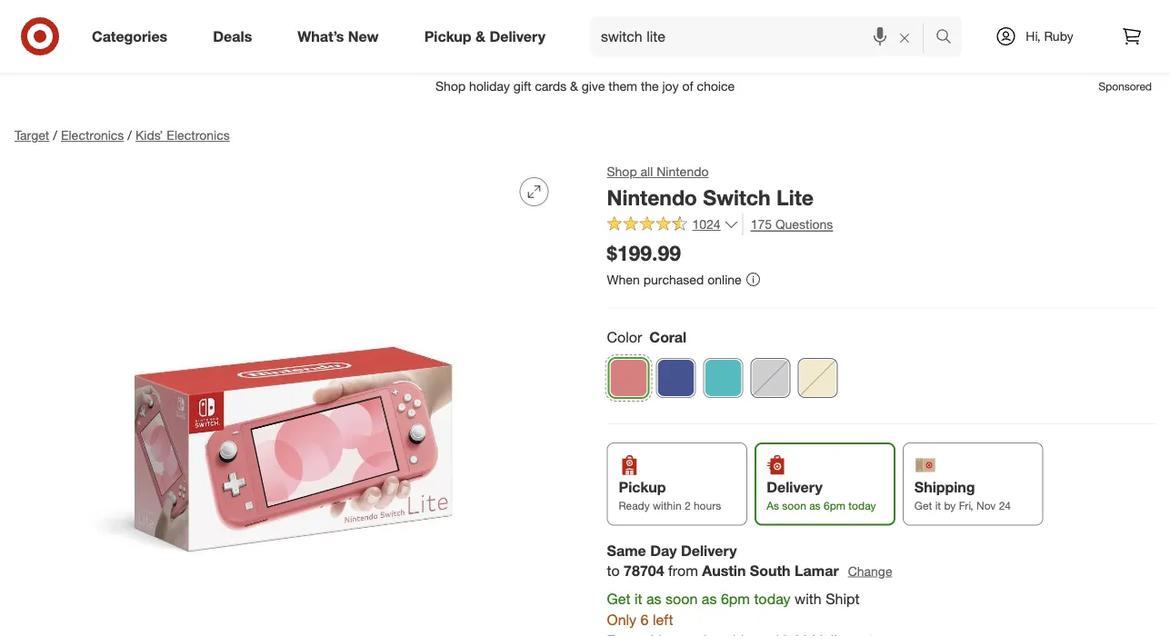 Task type: locate. For each thing, give the bounding box(es) containing it.
2 horizontal spatial as
[[809, 499, 821, 513]]

get the deals now.
[[442, 20, 548, 36]]

78704
[[624, 563, 664, 580]]

as right as
[[809, 499, 821, 513]]

get up only
[[607, 591, 631, 608]]

soon right as
[[782, 499, 806, 513]]

it inside get it as soon as 6pm today with shipt only 6 left
[[635, 591, 642, 608]]

0 horizontal spatial electronics
[[61, 127, 124, 143]]

0 vertical spatial it
[[935, 499, 941, 513]]

1 horizontal spatial /
[[128, 127, 132, 143]]

delivery for pickup & delivery
[[490, 27, 546, 45]]

1 vertical spatial today
[[754, 591, 791, 608]]

/ right the target link
[[53, 127, 57, 143]]

coral
[[650, 328, 687, 346]]

0 horizontal spatial get
[[442, 20, 463, 36]]

ruby
[[1044, 28, 1074, 44]]

1 horizontal spatial soon
[[782, 499, 806, 513]]

6pm inside get it as soon as 6pm today with shipt only 6 left
[[721, 591, 750, 608]]

get inside get it as soon as 6pm today with shipt only 6 left
[[607, 591, 631, 608]]

1 horizontal spatial it
[[935, 499, 941, 513]]

soon up left
[[666, 591, 698, 608]]

target / electronics / kids' electronics
[[15, 127, 230, 143]]

pickup for &
[[424, 27, 472, 45]]

6pm down austin on the bottom right of the page
[[721, 591, 750, 608]]

0 vertical spatial get
[[442, 20, 463, 36]]

2 vertical spatial get
[[607, 591, 631, 608]]

$199.99
[[607, 241, 681, 266]]

what's new
[[298, 27, 379, 45]]

get left by
[[915, 499, 932, 513]]

as up left
[[646, 591, 662, 608]]

0 horizontal spatial pickup
[[424, 27, 472, 45]]

get
[[442, 20, 463, 36], [915, 499, 932, 513], [607, 591, 631, 608]]

change
[[848, 563, 893, 579]]

0 horizontal spatial 6pm
[[721, 591, 750, 608]]

0 vertical spatial delivery
[[490, 27, 546, 45]]

today up change
[[849, 499, 876, 513]]

nintendo right all
[[657, 164, 709, 180]]

hi, ruby
[[1026, 28, 1074, 44]]

it up 6
[[635, 591, 642, 608]]

ready
[[619, 499, 650, 513]]

within
[[653, 499, 682, 513]]

today inside delivery as soon as 6pm today
[[849, 499, 876, 513]]

6pm right as
[[824, 499, 846, 513]]

1 horizontal spatial today
[[849, 499, 876, 513]]

1 vertical spatial it
[[635, 591, 642, 608]]

1024 link
[[607, 214, 739, 237]]

pickup
[[424, 27, 472, 45], [619, 478, 666, 496]]

6
[[641, 611, 649, 629]]

search button
[[927, 16, 971, 60]]

electronics right kids'
[[167, 127, 230, 143]]

2 vertical spatial delivery
[[681, 542, 737, 559]]

/
[[53, 127, 57, 143], [128, 127, 132, 143]]

pickup inside pickup ready within 2 hours
[[619, 478, 666, 496]]

delivery inside "link"
[[490, 27, 546, 45]]

delivery
[[490, 27, 546, 45], [767, 478, 823, 496], [681, 542, 737, 559]]

day
[[650, 542, 677, 559]]

1 vertical spatial get
[[915, 499, 932, 513]]

1 horizontal spatial get
[[607, 591, 631, 608]]

shop
[[607, 164, 637, 180]]

2 horizontal spatial delivery
[[767, 478, 823, 496]]

it left by
[[935, 499, 941, 513]]

0 horizontal spatial delivery
[[490, 27, 546, 45]]

hi,
[[1026, 28, 1041, 44]]

same
[[607, 542, 646, 559]]

pickup inside "link"
[[424, 27, 472, 45]]

deals
[[213, 27, 252, 45]]

as down austin on the bottom right of the page
[[702, 591, 717, 608]]

/ left kids'
[[128, 127, 132, 143]]

get inside shipping get it by fri, nov 24
[[915, 499, 932, 513]]

1 horizontal spatial delivery
[[681, 542, 737, 559]]

delivery inside delivery as soon as 6pm today
[[767, 478, 823, 496]]

electronics
[[61, 127, 124, 143], [167, 127, 230, 143]]

only
[[607, 611, 637, 629]]

1 horizontal spatial pickup
[[619, 478, 666, 496]]

0 vertical spatial 6pm
[[824, 499, 846, 513]]

175 questions link
[[743, 214, 833, 235]]

0 vertical spatial today
[[849, 499, 876, 513]]

0 vertical spatial soon
[[782, 499, 806, 513]]

0 horizontal spatial /
[[53, 127, 57, 143]]

1 horizontal spatial 6pm
[[824, 499, 846, 513]]

nov
[[977, 499, 996, 513]]

0 horizontal spatial it
[[635, 591, 642, 608]]

0 vertical spatial pickup
[[424, 27, 472, 45]]

what's
[[298, 27, 344, 45]]

categories
[[92, 27, 168, 45]]

get left the the
[[442, 20, 463, 36]]

all
[[641, 164, 653, 180]]

today
[[849, 499, 876, 513], [754, 591, 791, 608]]

pickup left &
[[424, 27, 472, 45]]

6pm
[[824, 499, 846, 513], [721, 591, 750, 608]]

0 horizontal spatial today
[[754, 591, 791, 608]]

electronics left kids'
[[61, 127, 124, 143]]

get for get the deals now.
[[442, 20, 463, 36]]

nintendo down all
[[607, 185, 697, 210]]

1 vertical spatial delivery
[[767, 478, 823, 496]]

0 horizontal spatial soon
[[666, 591, 698, 608]]

advertisement region
[[0, 65, 1170, 108]]

1 vertical spatial soon
[[666, 591, 698, 608]]

0 horizontal spatial as
[[646, 591, 662, 608]]

by
[[944, 499, 956, 513]]

purchased
[[644, 271, 704, 287]]

soon
[[782, 499, 806, 513], [666, 591, 698, 608]]

it
[[935, 499, 941, 513], [635, 591, 642, 608]]

1 vertical spatial pickup
[[619, 478, 666, 496]]

delivery for same day delivery
[[681, 542, 737, 559]]

as
[[809, 499, 821, 513], [646, 591, 662, 608], [702, 591, 717, 608]]

as inside delivery as soon as 6pm today
[[809, 499, 821, 513]]

coral image
[[610, 359, 648, 397]]

to
[[607, 563, 620, 580]]

pickup up 'ready'
[[619, 478, 666, 496]]

1 vertical spatial 6pm
[[721, 591, 750, 608]]

shop all nintendo nintendo switch lite
[[607, 164, 814, 210]]

pickup & delivery link
[[409, 16, 568, 56]]

1 horizontal spatial electronics
[[167, 127, 230, 143]]

categories link
[[76, 16, 190, 56]]

it inside shipping get it by fri, nov 24
[[935, 499, 941, 513]]

pickup ready within 2 hours
[[619, 478, 721, 513]]

nintendo
[[657, 164, 709, 180], [607, 185, 697, 210]]

2 horizontal spatial get
[[915, 499, 932, 513]]

target
[[15, 127, 49, 143]]

today down south at bottom right
[[754, 591, 791, 608]]



Task type: vqa. For each thing, say whether or not it's contained in the screenshot.
The 10% to the top
no



Task type: describe. For each thing, give the bounding box(es) containing it.
left
[[653, 611, 673, 629]]

delivery as soon as 6pm today
[[767, 478, 876, 513]]

deals
[[488, 20, 519, 36]]

blue image
[[657, 359, 695, 397]]

electronics link
[[61, 127, 124, 143]]

1024
[[692, 217, 721, 232]]

as
[[767, 499, 779, 513]]

new
[[348, 27, 379, 45]]

what's new link
[[282, 16, 402, 56]]

yellow - out of stock image
[[799, 359, 837, 397]]

fri,
[[959, 499, 974, 513]]

lite
[[777, 185, 814, 210]]

kids' electronics link
[[135, 127, 230, 143]]

2
[[685, 499, 691, 513]]

gray - out of stock image
[[752, 359, 790, 397]]

same day delivery
[[607, 542, 737, 559]]

175 questions
[[751, 217, 833, 233]]

1 / from the left
[[53, 127, 57, 143]]

shipping get it by fri, nov 24
[[915, 478, 1011, 513]]

0 vertical spatial nintendo
[[657, 164, 709, 180]]

kids'
[[135, 127, 163, 143]]

austin
[[702, 563, 746, 580]]

pickup for ready
[[619, 478, 666, 496]]

soon inside delivery as soon as 6pm today
[[782, 499, 806, 513]]

search
[[927, 29, 971, 47]]

pickup & delivery
[[424, 27, 546, 45]]

the
[[467, 20, 485, 36]]

online
[[708, 271, 742, 287]]

1 vertical spatial nintendo
[[607, 185, 697, 210]]

with
[[795, 591, 822, 608]]

south
[[750, 563, 791, 580]]

lamar
[[795, 563, 839, 580]]

2 electronics from the left
[[167, 127, 230, 143]]

now.
[[522, 20, 548, 36]]

2 / from the left
[[128, 127, 132, 143]]

to 78704
[[607, 563, 664, 580]]

24
[[999, 499, 1011, 513]]

today inside get it as soon as 6pm today with shipt only 6 left
[[754, 591, 791, 608]]

from austin south lamar change
[[668, 563, 893, 580]]

change button
[[847, 561, 893, 582]]

shipt
[[826, 591, 860, 608]]

target link
[[15, 127, 49, 143]]

6pm inside delivery as soon as 6pm today
[[824, 499, 846, 513]]

What can we help you find? suggestions appear below search field
[[590, 16, 940, 56]]

when purchased online
[[607, 271, 742, 287]]

deals link
[[198, 16, 275, 56]]

get for get it as soon as 6pm today with shipt only 6 left
[[607, 591, 631, 608]]

shipping
[[915, 478, 975, 496]]

get the deals now. link
[[318, 0, 852, 42]]

hours
[[694, 499, 721, 513]]

color
[[607, 328, 642, 346]]

switch
[[703, 185, 771, 210]]

from
[[668, 563, 698, 580]]

get it as soon as 6pm today with shipt only 6 left
[[607, 591, 860, 629]]

questions
[[776, 217, 833, 233]]

1 horizontal spatial as
[[702, 591, 717, 608]]

175
[[751, 217, 772, 233]]

when
[[607, 271, 640, 287]]

1 electronics from the left
[[61, 127, 124, 143]]

&
[[476, 27, 486, 45]]

turquoise image
[[704, 359, 742, 397]]

soon inside get it as soon as 6pm today with shipt only 6 left
[[666, 591, 698, 608]]

nintendo switch lite, 1 of 12 image
[[15, 163, 563, 637]]

color coral
[[607, 328, 687, 346]]



